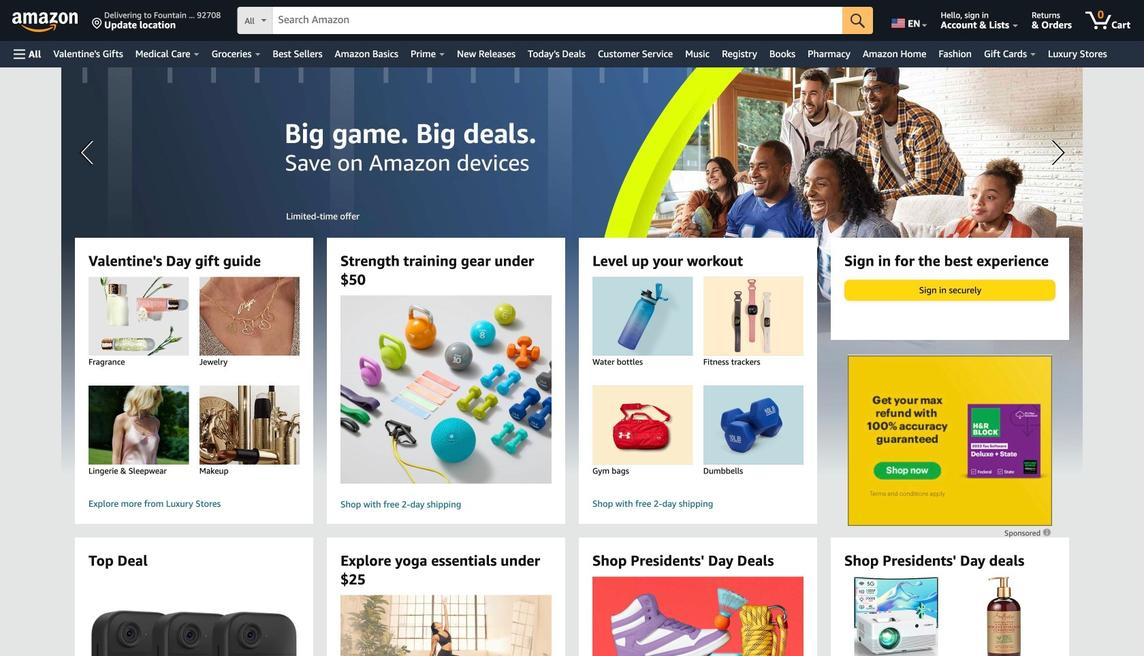 Task type: vqa. For each thing, say whether or not it's contained in the screenshot.
Jewelry image
yes



Task type: describe. For each thing, give the bounding box(es) containing it.
balance performance and style image
[[320, 595, 573, 656]]

navigation navigation
[[0, 0, 1145, 67]]

sheamoisture conditioner intensive hydration for dry, damaged hair manuka honey and mafura oil to nourish and soften hair 13 oz image
[[953, 577, 1056, 656]]

makeup image
[[186, 386, 313, 465]]

none search field inside "navigation" navigation
[[237, 7, 874, 35]]

shop deals on dumbbells, bands, and more image
[[329, 295, 564, 484]]

vizony projector with 5g wifi and bluetooth, 20000l 600ansi full hd native 1080p projector, support 4k & 350" display with carry case, outdoor movie projector compatible w/phone/tv stick/laptop, white image
[[845, 577, 949, 656]]



Task type: locate. For each thing, give the bounding box(es) containing it.
water bottles image
[[580, 277, 706, 356]]

gym bags image
[[580, 386, 706, 465]]

none submit inside "navigation" navigation
[[843, 7, 874, 34]]

lingerie & sleepwear image
[[75, 386, 202, 465]]

fragrance image
[[75, 277, 202, 356]]

dumbbells image
[[691, 386, 817, 465]]

amazon image
[[12, 12, 78, 33]]

big game. big deals. save on amazon devices. limited-time offer. image
[[61, 67, 1084, 476]]

jewelry image
[[186, 277, 313, 356]]

fitness trackers image
[[691, 277, 817, 356]]

Search Amazon text field
[[273, 7, 843, 33]]

blink smart home doorbells and cameras image
[[89, 610, 300, 656]]

None search field
[[237, 7, 874, 35]]

None submit
[[843, 7, 874, 34]]

main content
[[0, 67, 1145, 656]]



